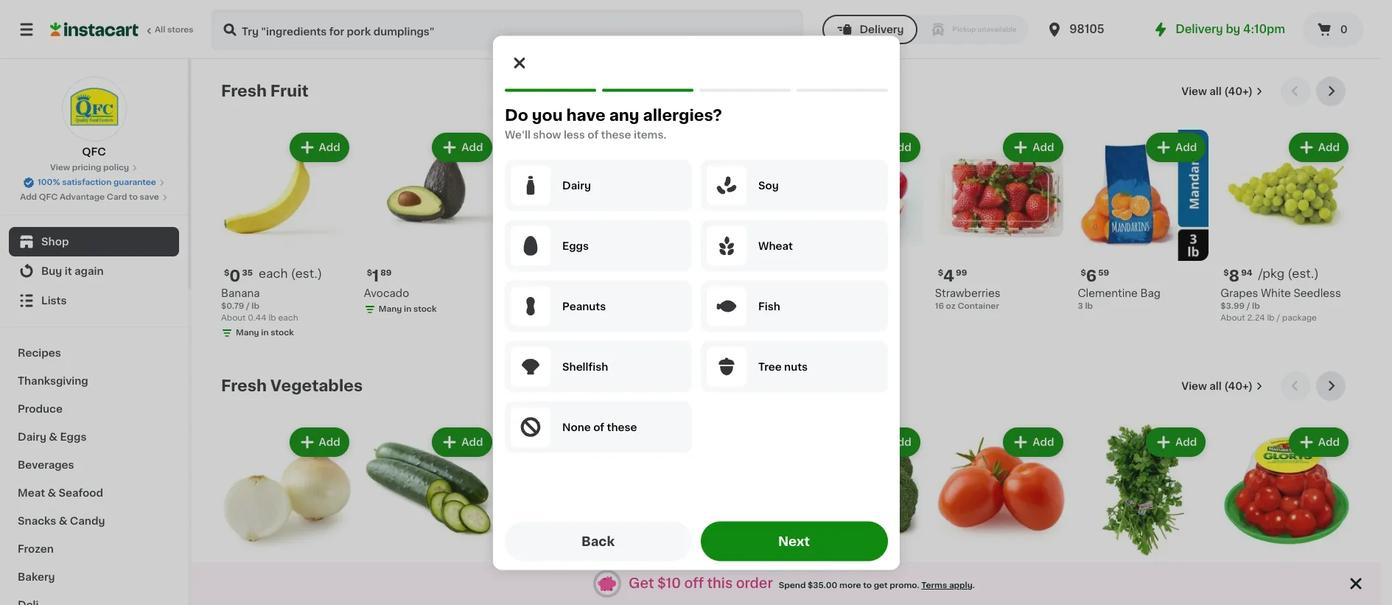 Task type: describe. For each thing, give the bounding box(es) containing it.
$ inside $ 4 99
[[938, 269, 944, 277]]

more
[[840, 581, 861, 589]]

we'll
[[505, 129, 530, 139]]

$ 6 59
[[1081, 268, 1110, 284]]

strawberries
[[935, 288, 1001, 298]]

1 horizontal spatial /
[[1247, 302, 1251, 310]]

product group containing 4
[[935, 130, 1066, 312]]

$0.99 per pound element
[[507, 267, 638, 286]]

$ inside $ 0 99
[[510, 269, 515, 277]]

many in stock down organic banana
[[522, 305, 580, 313]]

(est.) for banana
[[291, 267, 322, 279]]

street
[[692, 598, 724, 605]]

recipes link
[[9, 339, 179, 367]]

apply
[[949, 581, 973, 589]]

fruit
[[270, 83, 309, 99]]

each (est.) for roma tomato
[[973, 562, 1036, 574]]

$ 0 35
[[224, 268, 253, 284]]

off
[[684, 577, 704, 590]]

view for fresh fruit
[[1182, 86, 1207, 97]]

package
[[1283, 314, 1317, 322]]

back
[[582, 535, 615, 547]]

tree
[[758, 361, 782, 372]]

again
[[74, 266, 104, 276]]

$0.35 each (estimated) element
[[221, 267, 352, 286]]

lb up 0.44
[[252, 302, 259, 310]]

79
[[671, 269, 681, 277]]

shop link
[[9, 227, 179, 257]]

16
[[935, 302, 944, 310]]

many down honeycrisp
[[807, 329, 831, 337]]

terms
[[922, 581, 947, 589]]

apple
[[855, 288, 885, 298]]

(est.) for broccoli crown
[[856, 562, 888, 574]]

green onions (scallions)
[[507, 583, 635, 593]]

bag
[[1141, 288, 1161, 298]]

0 vertical spatial qfc
[[82, 147, 106, 157]]

order
[[736, 577, 773, 590]]

each (est.) for banana
[[259, 267, 322, 279]]

thanksgiving link
[[9, 367, 179, 395]]

each for roma tomato
[[973, 562, 1002, 574]]

view all (40+) for clementine bag
[[1182, 86, 1253, 97]]

card
[[107, 193, 127, 201]]

to inside get $10 off this order spend $35.00 more to get promo. terms apply .
[[863, 581, 872, 589]]

(est.) for honeycrisp apple
[[857, 267, 889, 279]]

it
[[65, 266, 72, 276]]

1 $ 1 39 from the left
[[367, 563, 392, 578]]

fresh vegetables
[[221, 378, 363, 394]]

delivery for delivery by 4:10pm
[[1176, 24, 1224, 35]]

you
[[532, 107, 563, 122]]

$ inside $ 0 55
[[938, 564, 944, 572]]

15
[[238, 564, 247, 572]]

view for fresh vegetables
[[1182, 381, 1207, 391]]

100% satisfaction guarantee button
[[23, 174, 165, 189]]

frozen
[[18, 544, 54, 554]]

lb right 0.44
[[269, 314, 276, 322]]

each inside banana $0.79 / lb about 0.44 lb each
[[278, 314, 298, 322]]

item carousel region containing fresh vegetables
[[221, 372, 1352, 605]]

get
[[874, 581, 888, 589]]

$ inside $ 1 89
[[367, 269, 372, 277]]

94
[[1241, 269, 1253, 277]]

get $10 off this order spend $35.00 more to get promo. terms apply .
[[629, 577, 975, 590]]

meat
[[18, 488, 45, 498]]

$35.00
[[808, 581, 838, 589]]

get $10 off this order status
[[623, 576, 981, 592]]

/ inside banana $0.79 / lb about 0.44 lb each
[[246, 302, 250, 310]]

snacks & candy link
[[9, 507, 179, 535]]

back button
[[505, 521, 692, 561]]

eggs inside add your shopping preferences element
[[562, 240, 589, 251]]

tree nuts
[[758, 361, 808, 372]]

these inside the do you have any allergies? we'll show less of these items.
[[601, 129, 631, 139]]

stores
[[167, 26, 194, 34]]

satisfaction
[[62, 178, 112, 187]]

honeycrisp
[[792, 288, 853, 298]]

close image
[[1348, 575, 1365, 593]]

3 $ 1 39 from the left
[[1081, 563, 1106, 578]]

0 horizontal spatial to
[[129, 193, 138, 201]]

1 vertical spatial view
[[50, 164, 70, 172]]

$ inside $ 1 75
[[795, 269, 801, 277]]

beecher's handmade cheese street corn
[[650, 583, 762, 605]]

stock inside the limes many in stock
[[699, 305, 723, 313]]

(est.) for roma tomato
[[1005, 562, 1036, 574]]

frozen link
[[9, 535, 179, 563]]

white
[[1261, 288, 1291, 298]]

75
[[809, 269, 819, 277]]

guarantee
[[113, 178, 156, 187]]

(40+) for 1
[[1225, 381, 1253, 391]]

(est.) inside $ 1 15 each (est.)
[[285, 562, 316, 574]]

service type group
[[823, 15, 1029, 44]]

bakery
[[18, 572, 55, 582]]

0 for roma tomato
[[944, 563, 955, 578]]

delivery for delivery
[[860, 24, 904, 35]]

have
[[566, 107, 605, 122]]

$ inside $ 0 35
[[224, 269, 230, 277]]

$ 1 75
[[795, 268, 819, 284]]

beverages
[[18, 460, 74, 470]]

100%
[[38, 178, 60, 187]]

next button
[[701, 521, 888, 561]]

$10
[[657, 577, 681, 590]]

by
[[1226, 24, 1241, 35]]

4
[[944, 268, 955, 284]]

delivery button
[[823, 15, 917, 44]]

qfc logo image
[[62, 77, 126, 142]]

2 horizontal spatial /
[[1277, 314, 1280, 322]]

delivery by 4:10pm link
[[1152, 21, 1286, 38]]

$ 0 79
[[653, 268, 681, 284]]

1 vertical spatial qfc
[[39, 193, 58, 201]]

98105
[[1070, 24, 1105, 35]]

all stores link
[[50, 9, 195, 50]]

about inside grapes   white seedless $3.99 / lb about 2.24 lb / package
[[1221, 314, 1246, 322]]

each for broccoli crown
[[824, 562, 853, 574]]

seedless
[[1294, 288, 1342, 298]]

none of these
[[562, 422, 637, 432]]

(scallions)
[[581, 583, 635, 593]]

1 39 from the left
[[381, 564, 392, 572]]

recipes
[[18, 348, 61, 358]]

this
[[707, 577, 733, 590]]

$1.91 each (estimated) element
[[792, 562, 923, 581]]

dairy for dairy & eggs
[[18, 432, 46, 442]]

$ inside $ 8 94
[[1224, 269, 1229, 277]]

100% satisfaction guarantee
[[38, 178, 156, 187]]

$ 17 99
[[653, 563, 687, 578]]

$ 8 94
[[1224, 268, 1253, 284]]

organic for organic banana
[[507, 288, 548, 298]]

cheese
[[650, 598, 690, 605]]

(est.) for grapes   white seedless
[[1288, 267, 1319, 279]]

99 for 17
[[676, 564, 687, 572]]

meat & seafood link
[[9, 479, 179, 507]]



Task type: vqa. For each thing, say whether or not it's contained in the screenshot.
Dietary preference dropdown button
no



Task type: locate. For each thing, give the bounding box(es) containing it.
of right none
[[593, 422, 604, 432]]

6
[[1086, 268, 1097, 284]]

1 horizontal spatial dairy
[[562, 180, 591, 190]]

add qfc advantage card to save link
[[20, 192, 168, 203]]

many down 0.44
[[236, 329, 259, 337]]

dairy down produce
[[18, 432, 46, 442]]

wheat
[[758, 240, 793, 251]]

$8.94 per package (estimated) element
[[1221, 267, 1352, 286]]

many in stock down avocado
[[379, 305, 437, 313]]

corn
[[727, 598, 752, 605]]

(est.) inside $1.75 each (estimated) element
[[857, 267, 889, 279]]

qfc up view pricing policy link
[[82, 147, 106, 157]]

each (est.) right 35
[[259, 267, 322, 279]]

$ inside $ 1 91
[[795, 564, 801, 572]]

many down limes
[[664, 305, 688, 313]]

1 horizontal spatial 3
[[1229, 563, 1240, 578]]

0 vertical spatial 3
[[1078, 302, 1083, 310]]

$ inside $ 17 99
[[653, 564, 658, 572]]

1 vertical spatial to
[[863, 581, 872, 589]]

1 vertical spatial fresh
[[221, 378, 267, 394]]

show
[[533, 129, 561, 139]]

1 vertical spatial 3
[[1229, 563, 1240, 578]]

add your shopping preferences element
[[493, 35, 900, 570]]

about down $3.99
[[1221, 314, 1246, 322]]

of right less
[[587, 129, 598, 139]]

each (est.) for broccoli crown
[[824, 562, 888, 574]]

each (est.) inside the $0.55 each (estimated) element
[[973, 562, 1036, 574]]

delivery inside button
[[860, 24, 904, 35]]

$ inside $ 3 99
[[1224, 564, 1229, 572]]

each (est.)
[[259, 267, 322, 279], [825, 267, 889, 279], [824, 562, 888, 574], [973, 562, 1036, 574]]

2 (40+) from the top
[[1225, 381, 1253, 391]]

banana $0.79 / lb about 0.44 lb each
[[221, 288, 298, 322]]

main content containing fresh fruit
[[192, 59, 1381, 605]]

each right 35
[[259, 267, 288, 279]]

to
[[129, 193, 138, 201], [863, 581, 872, 589]]

handmade
[[704, 583, 762, 593]]

nuts
[[784, 361, 808, 372]]

0 horizontal spatial 39
[[381, 564, 392, 572]]

1 inside $ 1 15 each (est.)
[[230, 563, 236, 578]]

view all (40+)
[[1182, 86, 1253, 97], [1182, 381, 1253, 391]]

organic for organic
[[508, 252, 542, 260]]

(est.) up banana $0.79 / lb about 0.44 lb each
[[291, 267, 322, 279]]

1 vertical spatial organic
[[507, 288, 548, 298]]

each (est.) up tomato
[[973, 562, 1036, 574]]

99 for 0
[[528, 269, 539, 277]]

$ 1 89
[[367, 268, 392, 284]]

0 horizontal spatial 3
[[1078, 302, 1083, 310]]

about down the $0.79
[[221, 314, 246, 322]]

2 all from the top
[[1210, 381, 1222, 391]]

banana up the $0.79
[[221, 288, 260, 298]]

save
[[140, 193, 159, 201]]

grapes
[[1221, 288, 1259, 298]]

(est.) up seedless
[[1288, 267, 1319, 279]]

2 about from the left
[[1221, 314, 1246, 322]]

banana inside banana $0.79 / lb about 0.44 lb each
[[221, 288, 260, 298]]

each up tomato
[[973, 562, 1002, 574]]

.
[[973, 581, 975, 589]]

98105 button
[[1046, 9, 1135, 50]]

(est.) up 'get'
[[856, 562, 888, 574]]

99 inside $ 17 99
[[676, 564, 687, 572]]

advantage
[[60, 193, 105, 201]]

allergies?
[[643, 107, 722, 122]]

0 vertical spatial (40+)
[[1225, 86, 1253, 97]]

each (est.) up more
[[824, 562, 888, 574]]

1 horizontal spatial eggs
[[562, 240, 589, 251]]

$0.79
[[221, 302, 244, 310]]

eggs up "$0.99 per pound" element
[[562, 240, 589, 251]]

fresh for fresh vegetables
[[221, 378, 267, 394]]

0 horizontal spatial about
[[221, 314, 246, 322]]

qfc link
[[62, 77, 126, 159]]

shellfish
[[562, 361, 608, 372]]

dairy & eggs link
[[9, 423, 179, 451]]

1 vertical spatial these
[[607, 422, 637, 432]]

banana down "$0.99 per pound" element
[[551, 288, 589, 298]]

each
[[259, 267, 288, 279], [825, 267, 854, 279], [278, 314, 298, 322], [253, 562, 282, 574], [824, 562, 853, 574], [973, 562, 1002, 574]]

view all (40+) button for bag
[[1176, 77, 1269, 106]]

to down guarantee
[[129, 193, 138, 201]]

item carousel region
[[221, 77, 1352, 360], [221, 372, 1352, 605]]

add qfc advantage card to save
[[20, 193, 159, 201]]

0 vertical spatial fresh
[[221, 83, 267, 99]]

$ inside $ 0 79
[[653, 269, 658, 277]]

product group
[[221, 130, 352, 342], [364, 130, 495, 318], [507, 130, 638, 318], [650, 130, 781, 318], [792, 130, 923, 342], [935, 130, 1066, 312], [1078, 130, 1209, 312], [1221, 130, 1352, 324], [221, 425, 352, 605], [364, 425, 495, 605], [507, 425, 638, 605], [792, 425, 923, 605], [935, 425, 1066, 605], [1078, 425, 1209, 605], [1221, 425, 1352, 605]]

produce
[[18, 404, 63, 414]]

buy
[[41, 266, 62, 276]]

0.44
[[248, 314, 267, 322]]

bakery link
[[9, 563, 179, 591]]

tomato
[[968, 583, 1007, 593]]

1 about from the left
[[221, 314, 246, 322]]

each for banana
[[259, 267, 288, 279]]

in inside the limes many in stock
[[690, 305, 697, 313]]

1 horizontal spatial $ 1 39
[[510, 563, 534, 578]]

1 view all (40+) button from the top
[[1176, 77, 1269, 106]]

0 vertical spatial view all (40+)
[[1182, 86, 1253, 97]]

lists
[[41, 296, 67, 306]]

/ up 0.44
[[246, 302, 250, 310]]

/lb
[[545, 267, 561, 279]]

$1.75 each (estimated) element
[[792, 267, 923, 286]]

0 horizontal spatial /
[[246, 302, 250, 310]]

beverages link
[[9, 451, 179, 479]]

0 vertical spatial organic
[[508, 252, 542, 260]]

2 banana from the left
[[551, 288, 589, 298]]

dairy inside add your shopping preferences element
[[562, 180, 591, 190]]

2 horizontal spatial $ 1 39
[[1081, 563, 1106, 578]]

each for honeycrisp apple
[[825, 267, 854, 279]]

0 vertical spatial all
[[1210, 86, 1222, 97]]

limes
[[650, 288, 681, 298]]

oz
[[946, 302, 956, 310]]

2 view all (40+) from the top
[[1182, 381, 1253, 391]]

1 vertical spatial dairy
[[18, 432, 46, 442]]

organic banana
[[507, 288, 589, 298]]

1 all from the top
[[1210, 86, 1222, 97]]

1 horizontal spatial banana
[[551, 288, 589, 298]]

17
[[658, 563, 674, 578]]

(40+)
[[1225, 86, 1253, 97], [1225, 381, 1253, 391]]

lb inside the clementine bag 3 lb
[[1085, 302, 1093, 310]]

2 vertical spatial view
[[1182, 381, 1207, 391]]

shop
[[41, 237, 69, 247]]

seafood
[[59, 488, 103, 498]]

dairy down less
[[562, 180, 591, 190]]

0 vertical spatial &
[[49, 432, 57, 442]]

instacart logo image
[[50, 21, 139, 38]]

grapes   white seedless $3.99 / lb about 2.24 lb / package
[[1221, 288, 1342, 322]]

0 horizontal spatial $ 1 39
[[367, 563, 392, 578]]

1 vertical spatial (40+)
[[1225, 381, 1253, 391]]

product group containing 3
[[1221, 425, 1352, 605]]

(est.) inside $1.91 each (estimated) element
[[856, 562, 888, 574]]

1 (40+) from the top
[[1225, 86, 1253, 97]]

add
[[319, 142, 340, 153], [462, 142, 483, 153], [604, 142, 626, 153], [890, 142, 912, 153], [1033, 142, 1055, 153], [1176, 142, 1197, 153], [1319, 142, 1340, 153], [20, 193, 37, 201], [319, 437, 340, 447], [462, 437, 483, 447], [604, 437, 626, 447], [890, 437, 912, 447], [1033, 437, 1055, 447], [1176, 437, 1197, 447], [1319, 437, 1340, 447]]

0 vertical spatial view all (40+) button
[[1176, 77, 1269, 106]]

each (est.) inside $1.91 each (estimated) element
[[824, 562, 888, 574]]

0 vertical spatial item carousel region
[[221, 77, 1352, 360]]

beecher's
[[650, 583, 702, 593]]

0 vertical spatial eggs
[[562, 240, 589, 251]]

view all (40+) for 1
[[1182, 381, 1253, 391]]

1 vertical spatial &
[[48, 488, 56, 498]]

0 vertical spatial of
[[587, 129, 598, 139]]

3 inside the clementine bag 3 lb
[[1078, 302, 1083, 310]]

None search field
[[211, 9, 804, 50]]

(est.) inside "$8.94 per package (estimated)" element
[[1288, 267, 1319, 279]]

view pricing policy
[[50, 164, 129, 172]]

candy
[[70, 516, 105, 526]]

main content
[[192, 59, 1381, 605]]

/
[[246, 302, 250, 310], [1247, 302, 1251, 310], [1277, 314, 1280, 322]]

3 39 from the left
[[1095, 564, 1106, 572]]

product group containing 8
[[1221, 130, 1352, 324]]

all stores
[[155, 26, 194, 34]]

35
[[242, 269, 253, 277]]

2 view all (40+) button from the top
[[1176, 372, 1269, 401]]

each up honeycrisp apple
[[825, 267, 854, 279]]

8
[[1229, 268, 1240, 284]]

many down avocado
[[379, 305, 402, 313]]

0 button
[[1303, 12, 1364, 47]]

0 horizontal spatial delivery
[[860, 24, 904, 35]]

each inside $ 1 15 each (est.)
[[253, 562, 282, 574]]

(40+) for bag
[[1225, 86, 1253, 97]]

1 vertical spatial item carousel region
[[221, 372, 1352, 605]]

& for snacks
[[59, 516, 67, 526]]

these down any
[[601, 129, 631, 139]]

each (est.) inside $0.35 each (estimated) element
[[259, 267, 322, 279]]

buy it again
[[41, 266, 104, 276]]

each (est.) for honeycrisp apple
[[825, 267, 889, 279]]

(40+) down by
[[1225, 86, 1253, 97]]

99 inside $ 3 99
[[1241, 564, 1252, 572]]

many inside the limes many in stock
[[664, 305, 688, 313]]

about inside banana $0.79 / lb about 0.44 lb each
[[221, 314, 246, 322]]

add button
[[291, 134, 348, 161], [434, 134, 491, 161], [576, 134, 633, 161], [862, 134, 919, 161], [1005, 134, 1062, 161], [1148, 134, 1205, 161], [1291, 134, 1348, 161], [291, 429, 348, 456], [434, 429, 491, 456], [576, 429, 633, 456], [862, 429, 919, 456], [1005, 429, 1062, 456], [1148, 429, 1205, 456], [1291, 429, 1348, 456]]

many in stock down 0.44
[[236, 329, 294, 337]]

thanksgiving
[[18, 376, 88, 386]]

to left 'get'
[[863, 581, 872, 589]]

each right 15
[[253, 562, 282, 574]]

snacks
[[18, 516, 56, 526]]

many in stock down honeycrisp apple
[[807, 329, 865, 337]]

2 item carousel region from the top
[[221, 372, 1352, 605]]

each up more
[[824, 562, 853, 574]]

89
[[381, 269, 392, 277]]

2 horizontal spatial 39
[[1095, 564, 1106, 572]]

1 banana from the left
[[221, 288, 260, 298]]

0 horizontal spatial banana
[[221, 288, 260, 298]]

0 vertical spatial dairy
[[562, 180, 591, 190]]

99 for 4
[[956, 269, 967, 277]]

& for dairy
[[49, 432, 57, 442]]

of
[[587, 129, 598, 139], [593, 422, 604, 432]]

crown
[[838, 583, 871, 593]]

1 horizontal spatial 39
[[523, 564, 534, 572]]

1 fresh from the top
[[221, 83, 267, 99]]

lb up the 2.24
[[1253, 302, 1260, 310]]

do
[[505, 107, 528, 122]]

these right none
[[607, 422, 637, 432]]

1 horizontal spatial to
[[863, 581, 872, 589]]

1 vertical spatial view all (40+) button
[[1176, 372, 1269, 401]]

2 vertical spatial &
[[59, 516, 67, 526]]

/ left the package
[[1277, 314, 1280, 322]]

lb right the 2.24
[[1268, 314, 1275, 322]]

99 inside $ 0 99
[[528, 269, 539, 277]]

all for 1
[[1210, 381, 1222, 391]]

$ 3 99
[[1224, 563, 1252, 578]]

0 vertical spatial to
[[129, 193, 138, 201]]

these
[[601, 129, 631, 139], [607, 422, 637, 432]]

each right 0.44
[[278, 314, 298, 322]]

0 vertical spatial view
[[1182, 86, 1207, 97]]

0 for banana
[[230, 268, 241, 284]]

0 horizontal spatial qfc
[[39, 193, 58, 201]]

0 horizontal spatial eggs
[[60, 432, 87, 442]]

each (est.) inside $1.75 each (estimated) element
[[825, 267, 889, 279]]

vegetables
[[270, 378, 363, 394]]

view all (40+) button for 1
[[1176, 372, 1269, 401]]

$ inside $ 1 15 each (est.)
[[224, 564, 230, 572]]

roma
[[935, 583, 966, 593]]

$0.55 each (estimated) element
[[935, 562, 1066, 581]]

& right meat
[[48, 488, 56, 498]]

1 vertical spatial of
[[593, 422, 604, 432]]

2 $ 1 39 from the left
[[510, 563, 534, 578]]

eggs down produce link
[[60, 432, 87, 442]]

each (est.) up apple
[[825, 267, 889, 279]]

1 view all (40+) from the top
[[1182, 86, 1253, 97]]

(40+) down the 2.24
[[1225, 381, 1253, 391]]

/ up the 2.24
[[1247, 302, 1251, 310]]

all
[[1210, 86, 1222, 97], [1210, 381, 1222, 391]]

dairy for dairy
[[562, 180, 591, 190]]

2.24
[[1248, 314, 1265, 322]]

(est.) up apple
[[857, 267, 889, 279]]

peanuts
[[562, 301, 606, 311]]

0 vertical spatial these
[[601, 129, 631, 139]]

many in stock
[[379, 305, 437, 313], [522, 305, 580, 313], [236, 329, 294, 337], [807, 329, 865, 337]]

item carousel region containing fresh fruit
[[221, 77, 1352, 360]]

1 vertical spatial view all (40+)
[[1182, 381, 1253, 391]]

1 horizontal spatial qfc
[[82, 147, 106, 157]]

view pricing policy link
[[50, 162, 138, 174]]

of inside the do you have any allergies? we'll show less of these items.
[[587, 129, 598, 139]]

91
[[809, 564, 818, 572]]

(est.) inside the $0.55 each (estimated) element
[[1005, 562, 1036, 574]]

roma tomato
[[935, 583, 1007, 593]]

product group containing 6
[[1078, 130, 1209, 312]]

59
[[1099, 269, 1110, 277]]

1 horizontal spatial about
[[1221, 314, 1246, 322]]

& up beverages
[[49, 432, 57, 442]]

2 fresh from the top
[[221, 378, 267, 394]]

1 item carousel region from the top
[[221, 77, 1352, 360]]

0 horizontal spatial dairy
[[18, 432, 46, 442]]

(est.) right 15
[[285, 562, 316, 574]]

fresh left fruit
[[221, 83, 267, 99]]

1 vertical spatial all
[[1210, 381, 1222, 391]]

honeycrisp apple
[[792, 288, 885, 298]]

& left candy
[[59, 516, 67, 526]]

1 vertical spatial eggs
[[60, 432, 87, 442]]

$1.15 each (estimated) element
[[221, 562, 352, 581]]

(est.) up tomato
[[1005, 562, 1036, 574]]

0 for organic banana
[[515, 268, 526, 284]]

none
[[562, 422, 591, 432]]

all for clementine bag
[[1210, 86, 1222, 97]]

organic up $ 0 99 at the top left of page
[[508, 252, 542, 260]]

broccoli
[[792, 583, 835, 593]]

(est.) inside $0.35 each (estimated) element
[[291, 267, 322, 279]]

$ inside $ 6 59
[[1081, 269, 1086, 277]]

organic down $ 0 99 at the top left of page
[[507, 288, 548, 298]]

spend
[[779, 581, 806, 589]]

2 39 from the left
[[523, 564, 534, 572]]

fresh down 0.44
[[221, 378, 267, 394]]

fresh for fresh fruit
[[221, 83, 267, 99]]

& for meat
[[48, 488, 56, 498]]

many down organic banana
[[522, 305, 545, 313]]

lb down 'clementine'
[[1085, 302, 1093, 310]]

qfc down 100%
[[39, 193, 58, 201]]

0 inside button
[[1341, 24, 1348, 35]]

1 horizontal spatial delivery
[[1176, 24, 1224, 35]]

container
[[958, 302, 999, 310]]

many
[[379, 305, 402, 313], [522, 305, 545, 313], [664, 305, 688, 313], [236, 329, 259, 337], [807, 329, 831, 337]]

99 for 3
[[1241, 564, 1252, 572]]

99 inside $ 4 99
[[956, 269, 967, 277]]



